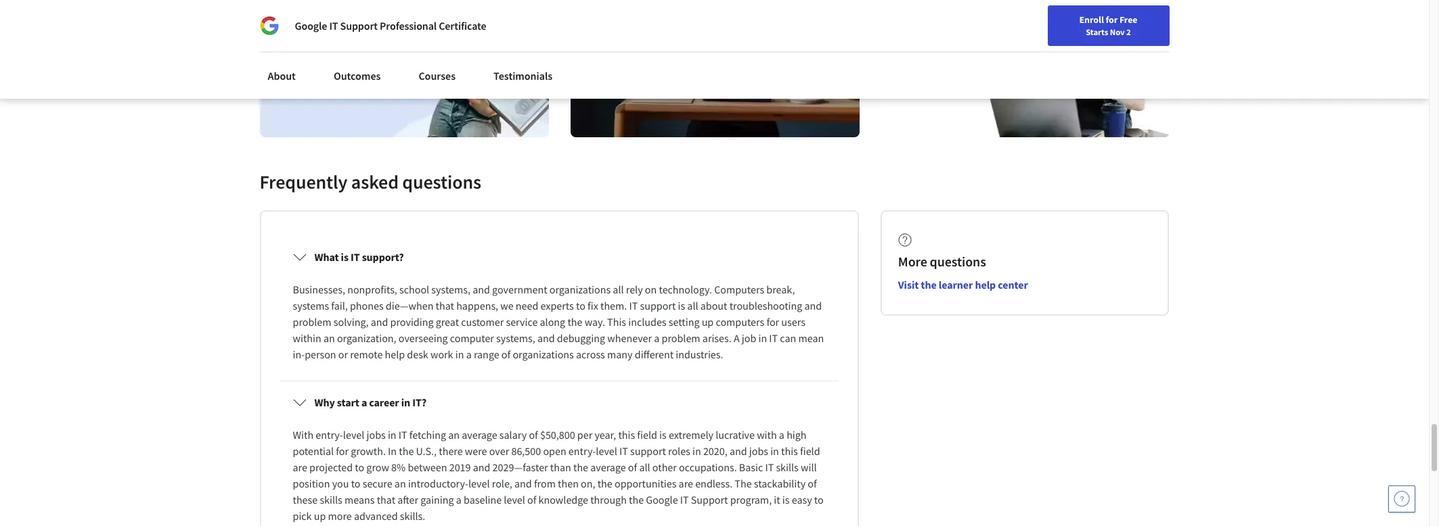 Task type: vqa. For each thing, say whether or not it's contained in the screenshot.
rely
yes



Task type: locate. For each thing, give the bounding box(es) containing it.
0 vertical spatial google
[[295, 19, 327, 32]]

visit the learner help center
[[898, 278, 1028, 292]]

1 horizontal spatial an
[[395, 477, 406, 491]]

for inside enroll for free starts nov 2
[[1106, 14, 1118, 26]]

u.s.,
[[416, 445, 437, 458]]

1 vertical spatial an
[[448, 429, 460, 442]]

easy
[[792, 494, 812, 507]]

1 horizontal spatial average
[[590, 461, 626, 475]]

1 vertical spatial are
[[679, 477, 693, 491]]

1 horizontal spatial help
[[975, 278, 996, 292]]

and down lucrative
[[730, 445, 747, 458]]

0 vertical spatial support
[[340, 19, 378, 32]]

it inside dropdown button
[[351, 251, 360, 264]]

systems, down service
[[496, 332, 535, 345]]

entry- up potential
[[316, 429, 343, 442]]

0 horizontal spatial skills
[[320, 494, 342, 507]]

0 horizontal spatial up
[[314, 510, 326, 523]]

between
[[408, 461, 447, 475]]

average up on,
[[590, 461, 626, 475]]

career
[[369, 396, 399, 410]]

in right job
[[759, 332, 767, 345]]

users
[[781, 316, 806, 329]]

in inside dropdown button
[[401, 396, 410, 410]]

can
[[780, 332, 796, 345]]

knowledge
[[539, 494, 588, 507]]

all left rely
[[613, 283, 624, 297]]

support inside with entry-level jobs in it fetching an average salary of $50,800 per year, this field is extremely lucrative with a high potential for growth. in the u.s., there were over 86,500 open entry-level it support roles in 2020, and jobs in this field are projected to grow 8% between 2019 and 2029—faster than the average of all other occupations. basic it skills will position you to secure an introductory-level role, and from then on, the opportunities are endless. the stackability of these skills means that after gaining a baseline level of knowledge through the google it support program, it is easy to pick up more advanced skills.
[[630, 445, 666, 458]]

1 vertical spatial average
[[590, 461, 626, 475]]

1 vertical spatial support
[[630, 445, 666, 458]]

0 vertical spatial this
[[618, 429, 635, 442]]

many
[[607, 348, 633, 362]]

organizations up fix
[[550, 283, 611, 297]]

1 vertical spatial google
[[646, 494, 678, 507]]

fix
[[588, 299, 598, 313]]

these
[[293, 494, 318, 507]]

1 horizontal spatial for
[[767, 316, 779, 329]]

0 horizontal spatial an
[[324, 332, 335, 345]]

problem down systems
[[293, 316, 331, 329]]

0 vertical spatial an
[[324, 332, 335, 345]]

0 horizontal spatial average
[[462, 429, 497, 442]]

it left support?
[[351, 251, 360, 264]]

None search field
[[193, 8, 518, 36]]

2 vertical spatial for
[[336, 445, 349, 458]]

an down 8%
[[395, 477, 406, 491]]

jobs up growth.
[[367, 429, 386, 442]]

is right what
[[341, 251, 349, 264]]

support down on
[[640, 299, 676, 313]]

0 vertical spatial entry-
[[316, 429, 343, 442]]

this down high on the bottom
[[781, 445, 798, 458]]

systems
[[293, 299, 329, 313]]

businesses, nonprofits, school systems, and government organizations all rely on technology. computers break, systems fail, phones die—when that happens, we need experts to fix them. it support is all about troubleshooting and problem solving, and providing great customer service along the way. this includes setting up computers for users within an organization, overseeing computer systems, and debugging whenever a problem arises. a job in it can mean in-person or remote help desk work in a range of organizations across many different industries.
[[293, 283, 826, 362]]

help left center on the right bottom
[[975, 278, 996, 292]]

of right the "range"
[[502, 348, 511, 362]]

that up great
[[436, 299, 454, 313]]

work
[[431, 348, 453, 362]]

learner
[[939, 278, 973, 292]]

questions up learner
[[930, 253, 986, 270]]

for up "nov"
[[1106, 14, 1118, 26]]

a inside dropdown button
[[361, 396, 367, 410]]

1 horizontal spatial this
[[781, 445, 798, 458]]

and up users
[[805, 299, 822, 313]]

all down technology.
[[687, 299, 698, 313]]

of down will
[[808, 477, 817, 491]]

an
[[324, 332, 335, 345], [448, 429, 460, 442], [395, 477, 406, 491]]

the down opportunities
[[629, 494, 644, 507]]

position
[[293, 477, 330, 491]]

help center image
[[1394, 491, 1410, 508]]

problem
[[293, 316, 331, 329], [662, 332, 700, 345]]

role,
[[492, 477, 512, 491]]

great
[[436, 316, 459, 329]]

the
[[735, 477, 752, 491]]

in
[[388, 445, 397, 458]]

your
[[1073, 16, 1091, 28]]

1 horizontal spatial systems,
[[496, 332, 535, 345]]

along
[[540, 316, 565, 329]]

1 horizontal spatial problem
[[662, 332, 700, 345]]

an up person
[[324, 332, 335, 345]]

0 horizontal spatial problem
[[293, 316, 331, 329]]

projected
[[309, 461, 353, 475]]

starts
[[1086, 26, 1108, 37]]

on,
[[581, 477, 595, 491]]

google right the google image
[[295, 19, 327, 32]]

0 vertical spatial are
[[293, 461, 307, 475]]

that down the secure
[[377, 494, 395, 507]]

about link
[[260, 61, 304, 91]]

average up were on the bottom left of the page
[[462, 429, 497, 442]]

about
[[700, 299, 727, 313]]

1 horizontal spatial support
[[691, 494, 728, 507]]

a right start
[[361, 396, 367, 410]]

1 vertical spatial up
[[314, 510, 326, 523]]

what
[[314, 251, 339, 264]]

questions right asked
[[402, 170, 481, 194]]

up down 'about'
[[702, 316, 714, 329]]

level up the baseline
[[468, 477, 490, 491]]

we
[[500, 299, 514, 313]]

0 horizontal spatial entry-
[[316, 429, 343, 442]]

the up debugging
[[568, 316, 582, 329]]

with
[[293, 429, 314, 442]]

0 horizontal spatial for
[[336, 445, 349, 458]]

skills up more
[[320, 494, 342, 507]]

organizations down along
[[513, 348, 574, 362]]

1 horizontal spatial jobs
[[749, 445, 768, 458]]

english
[[1169, 15, 1202, 29]]

1 vertical spatial this
[[781, 445, 798, 458]]

field
[[637, 429, 657, 442], [800, 445, 820, 458]]

1 vertical spatial entry-
[[569, 445, 596, 458]]

new
[[1093, 16, 1110, 28]]

basic
[[739, 461, 763, 475]]

it up outcomes link
[[329, 19, 338, 32]]

after
[[398, 494, 418, 507]]

is
[[341, 251, 349, 264], [678, 299, 685, 313], [659, 429, 667, 442], [782, 494, 790, 507]]

entry-
[[316, 429, 343, 442], [569, 445, 596, 458]]

that inside businesses, nonprofits, school systems, and government organizations all rely on technology. computers break, systems fail, phones die—when that happens, we need experts to fix them. it support is all about troubleshooting and problem solving, and providing great customer service along the way. this includes setting up computers for users within an organization, overseeing computer systems, and debugging whenever a problem arises. a job in it can mean in-person or remote help desk work in a range of organizations across many different industries.
[[436, 299, 454, 313]]

customer
[[461, 316, 504, 329]]

field up other
[[637, 429, 657, 442]]

1 horizontal spatial skills
[[776, 461, 799, 475]]

0 horizontal spatial that
[[377, 494, 395, 507]]

0 vertical spatial questions
[[402, 170, 481, 194]]

for
[[1106, 14, 1118, 26], [767, 316, 779, 329], [336, 445, 349, 458]]

field up will
[[800, 445, 820, 458]]

1 vertical spatial jobs
[[749, 445, 768, 458]]

find your new career
[[1053, 16, 1138, 28]]

1 vertical spatial questions
[[930, 253, 986, 270]]

level down role,
[[504, 494, 525, 507]]

in
[[759, 332, 767, 345], [455, 348, 464, 362], [401, 396, 410, 410], [388, 429, 396, 442], [693, 445, 701, 458], [771, 445, 779, 458]]

0 vertical spatial for
[[1106, 14, 1118, 26]]

arises.
[[703, 332, 732, 345]]

support
[[640, 299, 676, 313], [630, 445, 666, 458]]

0 vertical spatial problem
[[293, 316, 331, 329]]

2 horizontal spatial all
[[687, 299, 698, 313]]

of up opportunities
[[628, 461, 637, 475]]

entry- down per
[[569, 445, 596, 458]]

for down troubleshooting
[[767, 316, 779, 329]]

an up "there"
[[448, 429, 460, 442]]

1 horizontal spatial google
[[646, 494, 678, 507]]

means
[[345, 494, 375, 507]]

or
[[338, 348, 348, 362]]

collapsed list
[[277, 234, 841, 527]]

0 vertical spatial support
[[640, 299, 676, 313]]

are up position
[[293, 461, 307, 475]]

there
[[439, 445, 463, 458]]

high
[[787, 429, 807, 442]]

a
[[654, 332, 660, 345], [466, 348, 472, 362], [361, 396, 367, 410], [779, 429, 785, 442], [456, 494, 462, 507]]

visit
[[898, 278, 919, 292]]

all up opportunities
[[639, 461, 650, 475]]

for up projected
[[336, 445, 349, 458]]

certificate
[[439, 19, 486, 32]]

is up setting
[[678, 299, 685, 313]]

other
[[652, 461, 677, 475]]

0 horizontal spatial jobs
[[367, 429, 386, 442]]

rely
[[626, 283, 643, 297]]

0 horizontal spatial all
[[613, 283, 624, 297]]

professional
[[380, 19, 437, 32]]

support?
[[362, 251, 404, 264]]

2 vertical spatial all
[[639, 461, 650, 475]]

up inside businesses, nonprofits, school systems, and government organizations all rely on technology. computers break, systems fail, phones die—when that happens, we need experts to fix them. it support is all about troubleshooting and problem solving, and providing great customer service along the way. this includes setting up computers for users within an organization, overseeing computer systems, and debugging whenever a problem arises. a job in it can mean in-person or remote help desk work in a range of organizations across many different industries.
[[702, 316, 714, 329]]

0 vertical spatial up
[[702, 316, 714, 329]]

lucrative
[[716, 429, 755, 442]]

1 vertical spatial help
[[385, 348, 405, 362]]

experts
[[541, 299, 574, 313]]

0 vertical spatial average
[[462, 429, 497, 442]]

up right pick on the left of the page
[[314, 510, 326, 523]]

opportunities
[[615, 477, 677, 491]]

this right year,
[[618, 429, 635, 442]]

mean
[[798, 332, 824, 345]]

support left the professional
[[340, 19, 378, 32]]

2 vertical spatial an
[[395, 477, 406, 491]]

0 vertical spatial skills
[[776, 461, 799, 475]]

1 horizontal spatial field
[[800, 445, 820, 458]]

visit the learner help center link
[[898, 278, 1028, 292]]

problem down setting
[[662, 332, 700, 345]]

google down opportunities
[[646, 494, 678, 507]]

and down along
[[537, 332, 555, 345]]

0 vertical spatial help
[[975, 278, 996, 292]]

skills up stackability at bottom right
[[776, 461, 799, 475]]

2 horizontal spatial an
[[448, 429, 460, 442]]

the right in
[[399, 445, 414, 458]]

baseline
[[464, 494, 502, 507]]

is inside businesses, nonprofits, school systems, and government organizations all rely on technology. computers break, systems fail, phones die—when that happens, we need experts to fix them. it support is all about troubleshooting and problem solving, and providing great customer service along the way. this includes setting up computers for users within an organization, overseeing computer systems, and debugging whenever a problem arises. a job in it can mean in-person or remote help desk work in a range of organizations across many different industries.
[[678, 299, 685, 313]]

introductory-
[[408, 477, 468, 491]]

for inside with entry-level jobs in it fetching an average salary of $50,800 per year, this field is extremely lucrative with a high potential for growth. in the u.s., there were over 86,500 open entry-level it support roles in 2020, and jobs in this field are projected to grow 8% between 2019 and 2029—faster than the average of all other occupations. basic it skills will position you to secure an introductory-level role, and from then on, the opportunities are endless. the stackability of these skills means that after gaining a baseline level of knowledge through the google it support program, it is easy to pick up more advanced skills.
[[336, 445, 349, 458]]

more
[[898, 253, 927, 270]]

0 horizontal spatial help
[[385, 348, 405, 362]]

1 vertical spatial that
[[377, 494, 395, 507]]

of down from
[[527, 494, 536, 507]]

1 vertical spatial systems,
[[496, 332, 535, 345]]

help left desk
[[385, 348, 405, 362]]

year,
[[595, 429, 616, 442]]

support down endless.
[[691, 494, 728, 507]]

1 horizontal spatial all
[[639, 461, 650, 475]]

range
[[474, 348, 499, 362]]

find
[[1053, 16, 1071, 28]]

it down rely
[[629, 299, 638, 313]]

about
[[268, 69, 296, 83]]

salary
[[499, 429, 527, 442]]

are
[[293, 461, 307, 475], [679, 477, 693, 491]]

advanced
[[354, 510, 398, 523]]

for inside businesses, nonprofits, school systems, and government organizations all rely on technology. computers break, systems fail, phones die—when that happens, we need experts to fix them. it support is all about troubleshooting and problem solving, and providing great customer service along the way. this includes setting up computers for users within an organization, overseeing computer systems, and debugging whenever a problem arises. a job in it can mean in-person or remote help desk work in a range of organizations across many different industries.
[[767, 316, 779, 329]]

frequently
[[260, 170, 348, 194]]

0 vertical spatial all
[[613, 283, 624, 297]]

2 horizontal spatial for
[[1106, 14, 1118, 26]]

1 horizontal spatial that
[[436, 299, 454, 313]]

it left fetching
[[399, 429, 407, 442]]

through
[[590, 494, 627, 507]]

0 horizontal spatial are
[[293, 461, 307, 475]]

in left it?
[[401, 396, 410, 410]]

in right work
[[455, 348, 464, 362]]

0 vertical spatial that
[[436, 299, 454, 313]]

0 horizontal spatial systems,
[[431, 283, 470, 297]]

0 horizontal spatial this
[[618, 429, 635, 442]]

and down 2029—faster
[[514, 477, 532, 491]]

systems, up happens,
[[431, 283, 470, 297]]

1 vertical spatial support
[[691, 494, 728, 507]]

then
[[558, 477, 579, 491]]

0 vertical spatial jobs
[[367, 429, 386, 442]]

is right it
[[782, 494, 790, 507]]

1 vertical spatial for
[[767, 316, 779, 329]]

1 vertical spatial all
[[687, 299, 698, 313]]

support up other
[[630, 445, 666, 458]]

from
[[534, 477, 556, 491]]

1 horizontal spatial up
[[702, 316, 714, 329]]

industries.
[[676, 348, 723, 362]]

are down "occupations."
[[679, 477, 693, 491]]

0 horizontal spatial field
[[637, 429, 657, 442]]

to left fix
[[576, 299, 585, 313]]

jobs up "basic"
[[749, 445, 768, 458]]

career
[[1112, 16, 1138, 28]]



Task type: describe. For each thing, give the bounding box(es) containing it.
it?
[[412, 396, 426, 410]]

were
[[465, 445, 487, 458]]

a right gaining
[[456, 494, 462, 507]]

happens,
[[456, 299, 498, 313]]

support inside with entry-level jobs in it fetching an average salary of $50,800 per year, this field is extremely lucrative with a high potential for growth. in the u.s., there were over 86,500 open entry-level it support roles in 2020, and jobs in this field are projected to grow 8% between 2019 and 2029—faster than the average of all other occupations. basic it skills will position you to secure an introductory-level role, and from then on, the opportunities are endless. the stackability of these skills means that after gaining a baseline level of knowledge through the google it support program, it is easy to pick up more advanced skills.
[[691, 494, 728, 507]]

the up through
[[598, 477, 613, 491]]

a left high on the bottom
[[779, 429, 785, 442]]

is left extremely on the left bottom of page
[[659, 429, 667, 442]]

what is it support?
[[314, 251, 404, 264]]

1 horizontal spatial are
[[679, 477, 693, 491]]

to left grow
[[355, 461, 364, 475]]

endless.
[[695, 477, 733, 491]]

includes
[[628, 316, 667, 329]]

across
[[576, 348, 605, 362]]

to right you
[[351, 477, 360, 491]]

more questions
[[898, 253, 986, 270]]

desk
[[407, 348, 428, 362]]

2
[[1127, 26, 1131, 37]]

0 horizontal spatial support
[[340, 19, 378, 32]]

1 vertical spatial problem
[[662, 332, 700, 345]]

enroll
[[1079, 14, 1104, 26]]

the right the visit
[[921, 278, 937, 292]]

computers
[[714, 283, 764, 297]]

8%
[[391, 461, 406, 475]]

free
[[1120, 14, 1138, 26]]

that inside with entry-level jobs in it fetching an average salary of $50,800 per year, this field is extremely lucrative with a high potential for growth. in the u.s., there were over 86,500 open entry-level it support roles in 2020, and jobs in this field are projected to grow 8% between 2019 and 2029—faster than the average of all other occupations. basic it skills will position you to secure an introductory-level role, and from then on, the opportunities are endless. the stackability of these skills means that after gaining a baseline level of knowledge through the google it support program, it is easy to pick up more advanced skills.
[[377, 494, 395, 507]]

0 vertical spatial organizations
[[550, 283, 611, 297]]

center
[[998, 278, 1028, 292]]

it right "basic"
[[765, 461, 774, 475]]

86,500
[[511, 445, 541, 458]]

help inside businesses, nonprofits, school systems, and government organizations all rely on technology. computers break, systems fail, phones die—when that happens, we need experts to fix them. it support is all about troubleshooting and problem solving, and providing great customer service along the way. this includes setting up computers for users within an organization, overseeing computer systems, and debugging whenever a problem arises. a job in it can mean in-person or remote help desk work in a range of organizations across many different industries.
[[385, 348, 405, 362]]

will
[[801, 461, 817, 475]]

it down "occupations."
[[680, 494, 689, 507]]

debugging
[[557, 332, 605, 345]]

what is it support? button
[[282, 238, 837, 276]]

organization,
[[337, 332, 396, 345]]

grow
[[366, 461, 389, 475]]

1 horizontal spatial entry-
[[569, 445, 596, 458]]

program,
[[730, 494, 772, 507]]

gaining
[[421, 494, 454, 507]]

outcomes
[[334, 69, 381, 83]]

them.
[[600, 299, 627, 313]]

and down were on the bottom left of the page
[[473, 461, 490, 475]]

why
[[314, 396, 335, 410]]

why start a career in it?
[[314, 396, 426, 410]]

person
[[305, 348, 336, 362]]

to inside businesses, nonprofits, school systems, and government organizations all rely on technology. computers break, systems fail, phones die—when that happens, we need experts to fix them. it support is all about troubleshooting and problem solving, and providing great customer service along the way. this includes setting up computers for users within an organization, overseeing computer systems, and debugging whenever a problem arises. a job in it can mean in-person or remote help desk work in a range of organizations across many different industries.
[[576, 299, 585, 313]]

different
[[635, 348, 674, 362]]

fail,
[[331, 299, 348, 313]]

fetching
[[409, 429, 446, 442]]

than
[[550, 461, 571, 475]]

1 vertical spatial field
[[800, 445, 820, 458]]

google image
[[260, 16, 279, 35]]

a up 'different'
[[654, 332, 660, 345]]

of inside businesses, nonprofits, school systems, and government organizations all rely on technology. computers break, systems fail, phones die—when that happens, we need experts to fix them. it support is all about troubleshooting and problem solving, and providing great customer service along the way. this includes setting up computers for users within an organization, overseeing computer systems, and debugging whenever a problem arises. a job in it can mean in-person or remote help desk work in a range of organizations across many different industries.
[[502, 348, 511, 362]]

and down phones
[[371, 316, 388, 329]]

level up growth.
[[343, 429, 364, 442]]

all inside with entry-level jobs in it fetching an average salary of $50,800 per year, this field is extremely lucrative with a high potential for growth. in the u.s., there were over 86,500 open entry-level it support roles in 2020, and jobs in this field are projected to grow 8% between 2019 and 2029—faster than the average of all other occupations. basic it skills will position you to secure an introductory-level role, and from then on, the opportunities are endless. the stackability of these skills means that after gaining a baseline level of knowledge through the google it support program, it is easy to pick up more advanced skills.
[[639, 461, 650, 475]]

phones
[[350, 299, 384, 313]]

0 horizontal spatial questions
[[402, 170, 481, 194]]

over
[[489, 445, 509, 458]]

growth.
[[351, 445, 386, 458]]

support inside businesses, nonprofits, school systems, and government organizations all rely on technology. computers break, systems fail, phones die—when that happens, we need experts to fix them. it support is all about troubleshooting and problem solving, and providing great customer service along the way. this includes setting up computers for users within an organization, overseeing computer systems, and debugging whenever a problem arises. a job in it can mean in-person or remote help desk work in a range of organizations across many different industries.
[[640, 299, 676, 313]]

2029—faster
[[493, 461, 548, 475]]

google it support professional certificate
[[295, 19, 486, 32]]

you
[[332, 477, 349, 491]]

a down computer
[[466, 348, 472, 362]]

in-
[[293, 348, 305, 362]]

setting
[[669, 316, 700, 329]]

nov
[[1110, 26, 1125, 37]]

of up 86,500
[[529, 429, 538, 442]]

nonprofits,
[[347, 283, 397, 297]]

english button
[[1145, 0, 1227, 44]]

per
[[577, 429, 592, 442]]

level down year,
[[596, 445, 617, 458]]

and up happens,
[[473, 283, 490, 297]]

within
[[293, 332, 321, 345]]

pick
[[293, 510, 312, 523]]

in down extremely on the left bottom of page
[[693, 445, 701, 458]]

google inside with entry-level jobs in it fetching an average salary of $50,800 per year, this field is extremely lucrative with a high potential for growth. in the u.s., there were over 86,500 open entry-level it support roles in 2020, and jobs in this field are projected to grow 8% between 2019 and 2029—faster than the average of all other occupations. basic it skills will position you to secure an introductory-level role, and from then on, the opportunities are endless. the stackability of these skills means that after gaining a baseline level of knowledge through the google it support program, it is easy to pick up more advanced skills.
[[646, 494, 678, 507]]

is inside dropdown button
[[341, 251, 349, 264]]

skills.
[[400, 510, 425, 523]]

0 horizontal spatial google
[[295, 19, 327, 32]]

0 vertical spatial systems,
[[431, 283, 470, 297]]

courses
[[419, 69, 456, 83]]

job
[[742, 332, 756, 345]]

computer
[[450, 332, 494, 345]]

it up opportunities
[[619, 445, 628, 458]]

way.
[[585, 316, 605, 329]]

remote
[[350, 348, 383, 362]]

a
[[734, 332, 740, 345]]

stackability
[[754, 477, 806, 491]]

1 vertical spatial skills
[[320, 494, 342, 507]]

solving,
[[334, 316, 369, 329]]

more
[[328, 510, 352, 523]]

troubleshooting
[[730, 299, 802, 313]]

2019
[[449, 461, 471, 475]]

businesses,
[[293, 283, 345, 297]]

up inside with entry-level jobs in it fetching an average salary of $50,800 per year, this field is extremely lucrative with a high potential for growth. in the u.s., there were over 86,500 open entry-level it support roles in 2020, and jobs in this field are projected to grow 8% between 2019 and 2029—faster than the average of all other occupations. basic it skills will position you to secure an introductory-level role, and from then on, the opportunities are endless. the stackability of these skills means that after gaining a baseline level of knowledge through the google it support program, it is easy to pick up more advanced skills.
[[314, 510, 326, 523]]

the inside businesses, nonprofits, school systems, and government organizations all rely on technology. computers break, systems fail, phones die—when that happens, we need experts to fix them. it support is all about troubleshooting and problem solving, and providing great customer service along the way. this includes setting up computers for users within an organization, overseeing computer systems, and debugging whenever a problem arises. a job in it can mean in-person or remote help desk work in a range of organizations across many different industries.
[[568, 316, 582, 329]]

in up in
[[388, 429, 396, 442]]

die—when
[[386, 299, 434, 313]]

courses link
[[411, 61, 464, 91]]

an inside businesses, nonprofits, school systems, and government organizations all rely on technology. computers break, systems fail, phones die—when that happens, we need experts to fix them. it support is all about troubleshooting and problem solving, and providing great customer service along the way. this includes setting up computers for users within an organization, overseeing computer systems, and debugging whenever a problem arises. a job in it can mean in-person or remote help desk work in a range of organizations across many different industries.
[[324, 332, 335, 345]]

to right easy
[[814, 494, 824, 507]]

enroll for free starts nov 2
[[1079, 14, 1138, 37]]

providing
[[390, 316, 434, 329]]

government
[[492, 283, 547, 297]]

the up on,
[[573, 461, 588, 475]]

start
[[337, 396, 359, 410]]

school
[[399, 283, 429, 297]]

it left can
[[769, 332, 778, 345]]

extremely
[[669, 429, 714, 442]]

1 horizontal spatial questions
[[930, 253, 986, 270]]

in down "with"
[[771, 445, 779, 458]]

0 vertical spatial field
[[637, 429, 657, 442]]

1 vertical spatial organizations
[[513, 348, 574, 362]]

outcomes link
[[326, 61, 389, 91]]

it
[[774, 494, 780, 507]]

on
[[645, 283, 657, 297]]

technology.
[[659, 283, 712, 297]]

service
[[506, 316, 538, 329]]

occupations.
[[679, 461, 737, 475]]



